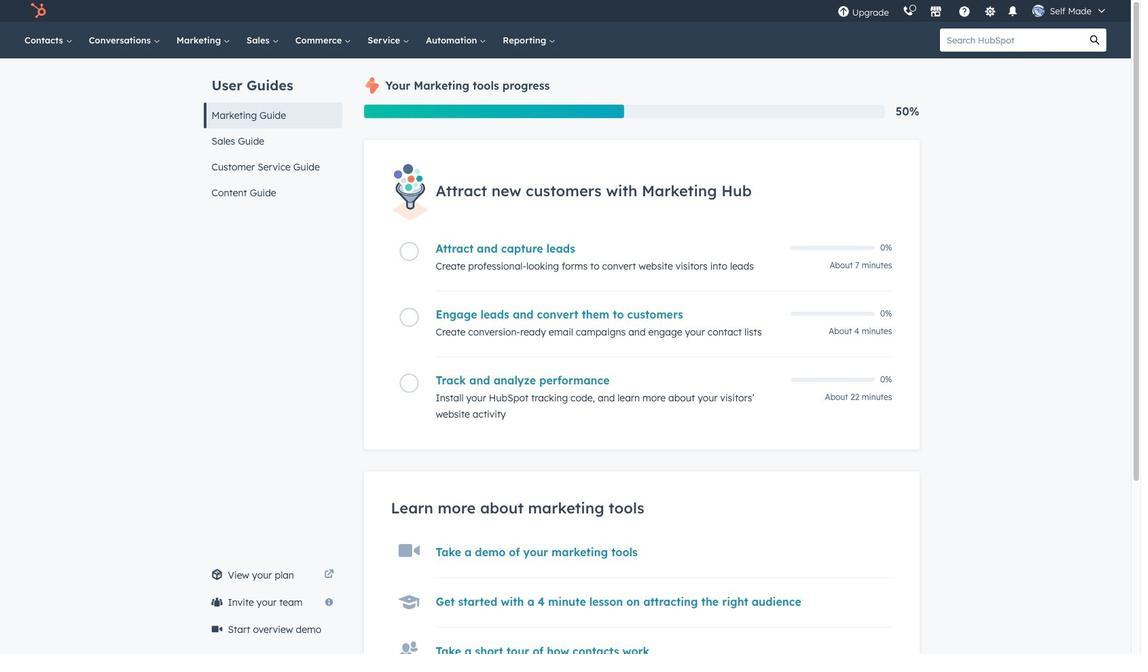 Task type: describe. For each thing, give the bounding box(es) containing it.
user guides element
[[204, 58, 342, 206]]

link opens in a new window image
[[325, 570, 334, 580]]

link opens in a new window image
[[325, 567, 334, 584]]

Search HubSpot search field
[[941, 29, 1084, 52]]



Task type: vqa. For each thing, say whether or not it's contained in the screenshot.
Marketplace Downloads "LINK"
no



Task type: locate. For each thing, give the bounding box(es) containing it.
marketplaces image
[[930, 6, 942, 18]]

progress bar
[[364, 105, 625, 118]]

menu
[[831, 0, 1115, 22]]

ruby anderson image
[[1033, 5, 1045, 17]]



